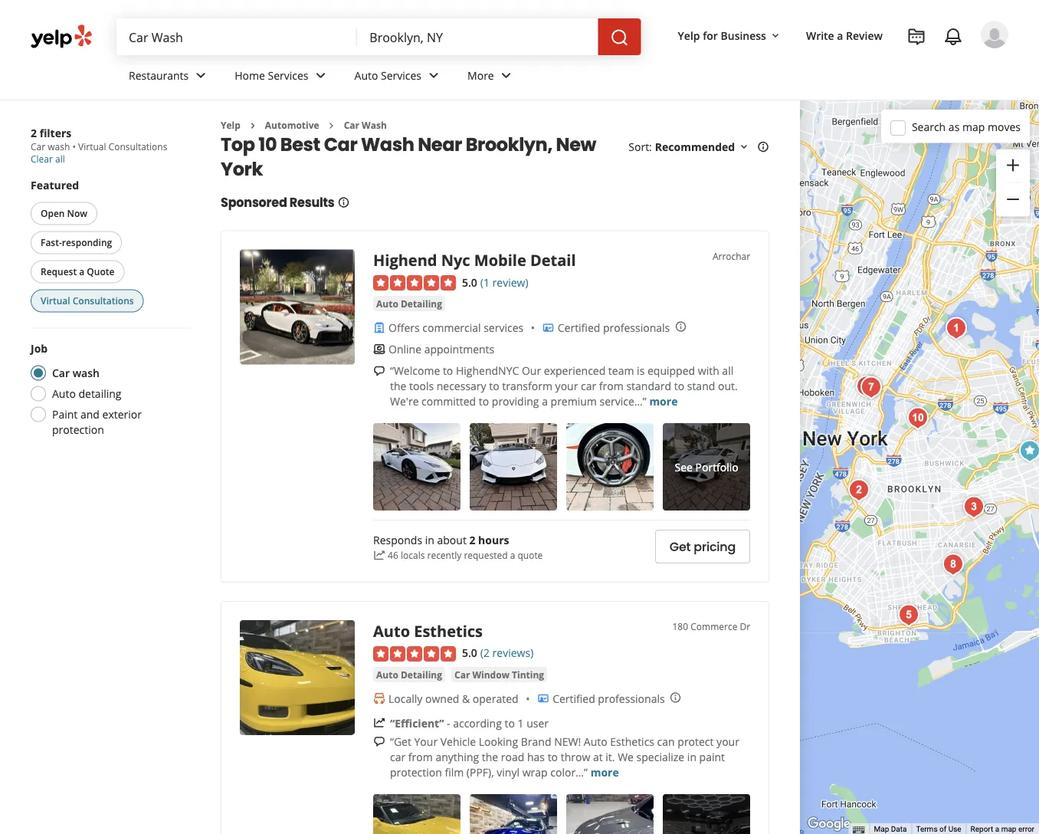 Task type: describe. For each thing, give the bounding box(es) containing it.
clean by chance image
[[894, 600, 925, 631]]

certified for highend nyc mobile detail
[[558, 320, 601, 335]]

more link
[[455, 55, 528, 100]]

has
[[527, 749, 545, 764]]

keyboard shortcuts image
[[853, 826, 865, 834]]

vinyl
[[497, 765, 520, 779]]

to down necessary
[[479, 394, 489, 408]]

service…"
[[600, 394, 647, 408]]

1 horizontal spatial 2
[[470, 533, 476, 547]]

commercial
[[423, 320, 481, 335]]

virtual inside virtual consultations button
[[41, 294, 70, 307]]

car window tinting link
[[452, 667, 547, 682]]

tinting
[[512, 668, 544, 681]]

can
[[657, 734, 675, 748]]

clarity auto spa image
[[844, 475, 875, 506]]

car for car wash
[[52, 366, 70, 380]]

arrochar
[[713, 249, 751, 262]]

home services link
[[222, 55, 342, 100]]

the inside "welcome to highendnyc our experienced team is equipped with all the tools necessary to transform your car from standard to stand out. we're committed to providing a premium service…"
[[390, 378, 407, 393]]

1 auto detailing link from the top
[[373, 296, 445, 311]]

car inside "welcome to highendnyc our experienced team is equipped with all the tools necessary to transform your car from standard to stand out. we're committed to providing a premium service…"
[[581, 378, 597, 393]]

car inside 2 filters car wash • virtual consultations clear all
[[31, 140, 45, 153]]

error
[[1019, 825, 1035, 834]]

Find text field
[[129, 28, 345, 45]]

reviews)
[[493, 646, 534, 660]]

filters
[[40, 125, 71, 140]]

professionals for highend nyc mobile detail
[[603, 320, 670, 335]]

near
[[418, 131, 462, 157]]

see portfolio
[[675, 460, 739, 474]]

more link for highend nyc mobile detail
[[650, 394, 678, 408]]

"efficient" - according to 1 user
[[390, 716, 549, 730]]

see
[[675, 460, 693, 474]]

1 detailing from the top
[[401, 297, 442, 310]]

services
[[484, 320, 524, 335]]

auto services
[[355, 68, 422, 82]]

car inside "get your vehicle looking brand new! auto esthetics can protect your car from anything the road has to throw at it. we specialize in paint protection film (ppf), vinyl wrap color…"
[[390, 749, 406, 764]]

virtual inside 2 filters car wash • virtual consultations clear all
[[78, 140, 106, 153]]

paint
[[700, 749, 725, 764]]

auto esthetics
[[373, 620, 483, 641]]

by jays mobile auto detailing image
[[856, 372, 887, 403]]

equipped
[[648, 363, 695, 378]]

auto esthetics link
[[373, 620, 483, 641]]

necessary
[[437, 378, 487, 393]]

report a map error
[[971, 825, 1035, 834]]

online
[[389, 342, 422, 356]]

open now
[[41, 207, 87, 220]]

get pricing button
[[655, 530, 751, 564]]

mobile
[[474, 249, 526, 271]]

write a review
[[806, 28, 883, 43]]

paint
[[52, 407, 78, 422]]

detailing
[[79, 386, 122, 401]]

2 16 trending v2 image from the top
[[373, 717, 386, 729]]

to down equipped
[[674, 378, 685, 393]]

car wash link
[[344, 119, 387, 131]]

wash inside top 10 best car wash near brooklyn, new york
[[361, 131, 414, 157]]

big ross mobile detail image
[[938, 549, 969, 580]]

map data
[[874, 825, 907, 834]]

24 chevron down v2 image
[[497, 66, 516, 85]]

&
[[462, 691, 470, 706]]

featured group
[[28, 177, 190, 315]]

professionals for auto esthetics
[[598, 691, 665, 706]]

a for request
[[79, 265, 85, 278]]

to up necessary
[[443, 363, 453, 378]]

throw
[[561, 749, 591, 764]]

sort:
[[629, 139, 652, 154]]

5.0 link for nyc
[[462, 273, 477, 290]]

yelp for business button
[[672, 21, 788, 49]]

car window tinting
[[455, 668, 544, 681]]

in inside "get your vehicle looking brand new! auto esthetics can protect your car from anything the road has to throw at it. we specialize in paint protection film (ppf), vinyl wrap color…"
[[688, 749, 697, 764]]

46 locals recently requested a quote
[[388, 549, 543, 562]]

it.
[[606, 749, 615, 764]]

byjays auto detailing image
[[852, 371, 882, 402]]

a for report
[[996, 825, 1000, 834]]

search as map moves
[[912, 119, 1021, 134]]

review
[[846, 28, 883, 43]]

all inside "welcome to highendnyc our experienced team is equipped with all the tools necessary to transform your car from standard to stand out. we're committed to providing a premium service…"
[[722, 363, 734, 378]]

all inside 2 filters car wash • virtual consultations clear all
[[55, 153, 65, 165]]

yelp for yelp for business
[[678, 28, 700, 43]]

out.
[[718, 378, 738, 393]]

more for auto esthetics
[[591, 765, 619, 779]]

write a review link
[[800, 21, 889, 49]]

car for car wash
[[344, 119, 360, 131]]

data
[[891, 825, 907, 834]]

46
[[388, 549, 399, 562]]

more for highend nyc mobile detail
[[650, 394, 678, 408]]

auto services link
[[342, 55, 455, 100]]

with
[[698, 363, 720, 378]]

appointments
[[424, 342, 495, 356]]

highend nyc mobile detail link
[[373, 249, 576, 271]]

services for auto services
[[381, 68, 422, 82]]

get pricing
[[670, 538, 736, 556]]

dash mobile detailing image
[[942, 313, 972, 344]]

(2 reviews) link
[[481, 644, 534, 661]]

owned
[[425, 691, 459, 706]]

protection inside the 'paint and exterior protection'
[[52, 422, 104, 437]]

terms of use link
[[916, 825, 962, 834]]

2 detailing from the top
[[401, 668, 442, 681]]

(2
[[481, 646, 490, 660]]

1 horizontal spatial wash
[[73, 366, 100, 380]]

premium
[[551, 394, 597, 408]]

notifications image
[[945, 28, 963, 46]]

locals
[[401, 549, 425, 562]]

highendnyc
[[456, 363, 519, 378]]

certified for auto esthetics
[[553, 691, 595, 706]]

mr foamdetailing image
[[1015, 436, 1040, 467]]

get
[[670, 538, 691, 556]]

16 speech v2 image
[[373, 365, 386, 377]]

16 chevron right v2 image
[[326, 119, 338, 132]]

new
[[556, 131, 596, 157]]

fast-responding
[[41, 236, 112, 249]]

16 chevron down v2 image
[[738, 141, 751, 153]]

your
[[414, 734, 438, 748]]

open
[[41, 207, 65, 220]]

your inside "get your vehicle looking brand new! auto esthetics can protect your car from anything the road has to throw at it. we specialize in paint protection film (ppf), vinyl wrap color…"
[[717, 734, 740, 748]]

from inside "welcome to highendnyc our experienced team is equipped with all the tools necessary to transform your car from standard to stand out. we're committed to providing a premium service…"
[[599, 378, 624, 393]]

Near text field
[[370, 28, 586, 45]]

180
[[673, 620, 689, 633]]

yelp for business
[[678, 28, 767, 43]]

according
[[453, 716, 502, 730]]

write
[[806, 28, 835, 43]]

your inside "welcome to highendnyc our experienced team is equipped with all the tools necessary to transform your car from standard to stand out. we're committed to providing a premium service…"
[[555, 378, 578, 393]]

yelp link
[[221, 119, 241, 131]]

car window tinting button
[[452, 667, 547, 682]]

brand
[[521, 734, 552, 748]]

recently
[[427, 549, 462, 562]]

16 info v2 image
[[758, 141, 770, 153]]

esthetics inside "get your vehicle looking brand new! auto esthetics can protect your car from anything the road has to throw at it. we specialize in paint protection film (ppf), vinyl wrap color…"
[[610, 734, 655, 748]]

2 auto detailing button from the top
[[373, 667, 445, 682]]

for
[[703, 28, 718, 43]]

locally owned & operated
[[389, 691, 519, 706]]

gc automotive detailing image
[[903, 403, 934, 434]]

wash right 16 chevron right v2 image
[[362, 119, 387, 131]]

as
[[949, 119, 960, 134]]

commerce
[[691, 620, 738, 633]]

restaurants link
[[117, 55, 222, 100]]

from inside "get your vehicle looking brand new! auto esthetics can protect your car from anything the road has to throw at it. we specialize in paint protection film (ppf), vinyl wrap color…"
[[408, 749, 433, 764]]

anything
[[436, 749, 479, 764]]

responds in about 2 hours
[[373, 533, 509, 547]]

open now button
[[31, 202, 97, 225]]

search
[[912, 119, 946, 134]]

locally
[[389, 691, 423, 706]]



Task type: vqa. For each thing, say whether or not it's contained in the screenshot.
box 5 – 4 classic cut rolls (32 pieces)
no



Task type: locate. For each thing, give the bounding box(es) containing it.
16 chevron down v2 image
[[770, 30, 782, 42]]

certified professionals for auto esthetics
[[553, 691, 665, 706]]

request
[[41, 265, 77, 278]]

the
[[390, 378, 407, 393], [482, 749, 498, 764]]

specialize
[[637, 749, 685, 764]]

1 vertical spatial more link
[[591, 765, 619, 779]]

map right the as
[[963, 119, 985, 134]]

1
[[518, 716, 524, 730]]

24 chevron down v2 image inside home services link
[[312, 66, 330, 85]]

google image
[[804, 814, 855, 834]]

mateo r. image
[[981, 21, 1009, 48]]

0 vertical spatial wash
[[48, 140, 70, 153]]

auto inside business categories "element"
[[355, 68, 378, 82]]

16 certified professionals v2 image
[[538, 692, 550, 705]]

group
[[997, 149, 1030, 217]]

color…"
[[551, 765, 588, 779]]

16 trending v2 image left 46
[[373, 549, 386, 562]]

0 vertical spatial more
[[650, 394, 678, 408]]

protect
[[678, 734, 714, 748]]

home services
[[235, 68, 309, 82]]

0 vertical spatial from
[[599, 378, 624, 393]]

0 vertical spatial professionals
[[603, 320, 670, 335]]

more down it.
[[591, 765, 619, 779]]

auto esthetics image
[[240, 620, 355, 735]]

1 vertical spatial certified
[[553, 691, 595, 706]]

map region
[[652, 44, 1040, 834]]

quote
[[87, 265, 115, 278]]

10
[[259, 131, 277, 157]]

user actions element
[[666, 19, 1030, 113]]

0 horizontal spatial wash
[[48, 140, 70, 153]]

24 chevron down v2 image inside restaurants link
[[192, 66, 210, 85]]

24 chevron down v2 image for restaurants
[[192, 66, 210, 85]]

more
[[650, 394, 678, 408], [591, 765, 619, 779]]

job
[[31, 341, 48, 356]]

2 24 chevron down v2 image from the left
[[312, 66, 330, 85]]

5 star rating image
[[373, 275, 456, 291], [373, 646, 456, 661]]

none field up "more"
[[370, 28, 586, 45]]

0 horizontal spatial car
[[390, 749, 406, 764]]

0 horizontal spatial all
[[55, 153, 65, 165]]

24 chevron down v2 image for home services
[[312, 66, 330, 85]]

report
[[971, 825, 994, 834]]

online appointments
[[389, 342, 495, 356]]

2 none field from the left
[[370, 28, 586, 45]]

more down standard
[[650, 394, 678, 408]]

auto detailing link up "offers"
[[373, 296, 445, 311]]

recommended button
[[655, 139, 751, 154]]

in down protect
[[688, 749, 697, 764]]

car inside button
[[455, 668, 470, 681]]

certified right 16 certified professionals v2 icon
[[558, 320, 601, 335]]

2 services from the left
[[381, 68, 422, 82]]

auto detailing up locally
[[376, 668, 442, 681]]

services
[[268, 68, 309, 82], [381, 68, 422, 82]]

0 vertical spatial 2
[[31, 125, 37, 140]]

car inside top 10 best car wash near brooklyn, new york
[[324, 131, 357, 157]]

•
[[72, 140, 76, 153]]

2 auto detailing from the top
[[376, 668, 442, 681]]

1 services from the left
[[268, 68, 309, 82]]

1 vertical spatial 5.0
[[462, 646, 477, 660]]

yelp
[[678, 28, 700, 43], [221, 119, 241, 131]]

info icon image
[[675, 321, 687, 333], [675, 321, 687, 333], [670, 691, 682, 704], [670, 691, 682, 704]]

1 vertical spatial your
[[717, 734, 740, 748]]

1 horizontal spatial more link
[[650, 394, 678, 408]]

0 vertical spatial yelp
[[678, 28, 700, 43]]

auto detailing link
[[373, 296, 445, 311], [373, 667, 445, 682]]

from
[[599, 378, 624, 393], [408, 749, 433, 764]]

certified professionals up "team"
[[558, 320, 670, 335]]

1 vertical spatial wash
[[73, 366, 100, 380]]

0 horizontal spatial yelp
[[221, 119, 241, 131]]

1 vertical spatial car
[[390, 749, 406, 764]]

highend nyc mobile detail image
[[240, 249, 355, 364]]

review)
[[493, 275, 529, 289]]

moves
[[988, 119, 1021, 134]]

to left 1 at bottom
[[505, 716, 515, 730]]

1 vertical spatial from
[[408, 749, 433, 764]]

1 16 trending v2 image from the top
[[373, 549, 386, 562]]

1 horizontal spatial more
[[650, 394, 678, 408]]

0 horizontal spatial virtual
[[41, 294, 70, 307]]

1 vertical spatial the
[[482, 749, 498, 764]]

search image
[[611, 28, 629, 47]]

0 vertical spatial in
[[425, 533, 435, 547]]

option group
[[26, 341, 190, 437]]

(2 reviews)
[[481, 646, 534, 660]]

results
[[290, 194, 335, 211]]

2 left 'filters' at top left
[[31, 125, 37, 140]]

a inside button
[[79, 265, 85, 278]]

1 none field from the left
[[129, 28, 345, 45]]

5.0 for nyc
[[462, 275, 477, 289]]

none field up home
[[129, 28, 345, 45]]

5.0 left the '(2'
[[462, 646, 477, 660]]

None field
[[129, 28, 345, 45], [370, 28, 586, 45]]

0 horizontal spatial services
[[268, 68, 309, 82]]

road
[[501, 749, 525, 764]]

your up paint
[[717, 734, 740, 748]]

projects image
[[908, 28, 926, 46]]

5 star rating image down auto esthetics link
[[373, 646, 456, 661]]

24 chevron down v2 image right auto services
[[425, 66, 443, 85]]

yelp inside button
[[678, 28, 700, 43]]

1 horizontal spatial services
[[381, 68, 422, 82]]

vehicle
[[441, 734, 476, 748]]

2 up 46 locals recently requested a quote
[[470, 533, 476, 547]]

the up 'we're'
[[390, 378, 407, 393]]

0 vertical spatial certified professionals
[[558, 320, 670, 335]]

16 locally owned v2 image
[[373, 692, 386, 705]]

virtual consultations button
[[31, 289, 144, 312]]

1 horizontal spatial none field
[[370, 28, 586, 45]]

(1 review)
[[481, 275, 529, 289]]

1 vertical spatial 2
[[470, 533, 476, 547]]

16 chevron right v2 image
[[247, 119, 259, 132]]

0 vertical spatial 5.0
[[462, 275, 477, 289]]

"get
[[390, 734, 412, 748]]

2 5.0 link from the top
[[462, 644, 477, 661]]

map left error
[[1002, 825, 1017, 834]]

1 vertical spatial detailing
[[401, 668, 442, 681]]

a inside "welcome to highendnyc our experienced team is equipped with all the tools necessary to transform your car from standard to stand out. we're committed to providing a premium service…"
[[542, 394, 548, 408]]

brooklyn,
[[466, 131, 553, 157]]

car wash
[[344, 119, 387, 131]]

1 5.0 from the top
[[462, 275, 477, 289]]

pricing
[[694, 538, 736, 556]]

nyc
[[441, 249, 470, 271]]

16 info v2 image
[[338, 196, 350, 208]]

terms of use
[[916, 825, 962, 834]]

consultations inside virtual consultations button
[[73, 294, 134, 307]]

0 vertical spatial auto detailing
[[376, 297, 442, 310]]

consultations right •
[[109, 140, 167, 153]]

5.0 for esthetics
[[462, 646, 477, 660]]

protection down your
[[390, 765, 442, 779]]

to
[[443, 363, 453, 378], [489, 378, 500, 393], [674, 378, 685, 393], [479, 394, 489, 408], [505, 716, 515, 730], [548, 749, 558, 764]]

16 online appointments v2 image
[[373, 343, 386, 355]]

0 vertical spatial auto detailing button
[[373, 296, 445, 311]]

protection
[[52, 422, 104, 437], [390, 765, 442, 779]]

car
[[344, 119, 360, 131], [324, 131, 357, 157], [31, 140, 45, 153], [52, 366, 70, 380], [455, 668, 470, 681]]

automotive
[[265, 119, 319, 131]]

auto detailing link up locally
[[373, 667, 445, 682]]

car down "get
[[390, 749, 406, 764]]

of
[[940, 825, 947, 834]]

wrap
[[523, 765, 548, 779]]

0 vertical spatial virtual
[[78, 140, 106, 153]]

more link down it.
[[591, 765, 619, 779]]

business categories element
[[117, 55, 1009, 100]]

0 horizontal spatial from
[[408, 749, 433, 764]]

byjays mobile auto detailing image
[[856, 372, 887, 403]]

24 chevron down v2 image right restaurants
[[192, 66, 210, 85]]

None search field
[[117, 18, 644, 55]]

certified professionals
[[558, 320, 670, 335], [553, 691, 665, 706]]

all up out.
[[722, 363, 734, 378]]

1 vertical spatial auto detailing link
[[373, 667, 445, 682]]

0 vertical spatial esthetics
[[414, 620, 483, 641]]

to right the has
[[548, 749, 558, 764]]

2 auto detailing link from the top
[[373, 667, 445, 682]]

16 trending v2 image
[[373, 549, 386, 562], [373, 717, 386, 729]]

none field near
[[370, 28, 586, 45]]

about
[[437, 533, 467, 547]]

featured
[[31, 178, 79, 192]]

0 horizontal spatial 24 chevron down v2 image
[[192, 66, 210, 85]]

16 certified professionals v2 image
[[543, 322, 555, 334]]

1 vertical spatial 5.0 link
[[462, 644, 477, 661]]

consultations down quote
[[73, 294, 134, 307]]

virtual consultations
[[41, 294, 134, 307]]

0 horizontal spatial none field
[[129, 28, 345, 45]]

0 horizontal spatial the
[[390, 378, 407, 393]]

1 vertical spatial professionals
[[598, 691, 665, 706]]

services for home services
[[268, 68, 309, 82]]

responding
[[62, 236, 112, 249]]

1 vertical spatial consultations
[[73, 294, 134, 307]]

certified professionals up it.
[[553, 691, 665, 706]]

auto detailing button up locally
[[373, 667, 445, 682]]

0 horizontal spatial esthetics
[[414, 620, 483, 641]]

automotive link
[[265, 119, 319, 131]]

car for car window tinting
[[455, 668, 470, 681]]

1 5 star rating image from the top
[[373, 275, 456, 291]]

0 horizontal spatial more link
[[591, 765, 619, 779]]

"get your vehicle looking brand new! auto esthetics can protect your car from anything the road has to throw at it. we specialize in paint protection film (ppf), vinyl wrap color…"
[[390, 734, 740, 779]]

5 star rating image for auto
[[373, 646, 456, 661]]

0 vertical spatial auto detailing link
[[373, 296, 445, 311]]

hours
[[478, 533, 509, 547]]

car right 16 chevron right v2 image
[[344, 119, 360, 131]]

1 vertical spatial 16 trending v2 image
[[373, 717, 386, 729]]

1 horizontal spatial from
[[599, 378, 624, 393]]

0 vertical spatial map
[[963, 119, 985, 134]]

3 24 chevron down v2 image from the left
[[425, 66, 443, 85]]

none field find
[[129, 28, 345, 45]]

car up &
[[455, 668, 470, 681]]

1 vertical spatial auto detailing
[[376, 668, 442, 681]]

business
[[721, 28, 767, 43]]

0 vertical spatial car
[[581, 378, 597, 393]]

detailing up "offers"
[[401, 297, 442, 310]]

wash down 'filters' at top left
[[48, 140, 70, 153]]

24 chevron down v2 image for auto services
[[425, 66, 443, 85]]

0 horizontal spatial 2
[[31, 125, 37, 140]]

(ppf),
[[467, 765, 494, 779]]

see portfolio link
[[663, 423, 751, 511]]

1 horizontal spatial your
[[717, 734, 740, 748]]

1 horizontal spatial esthetics
[[610, 734, 655, 748]]

zoom out image
[[1004, 190, 1023, 208]]

24 chevron down v2 image inside auto services link
[[425, 66, 443, 85]]

from down "team"
[[599, 378, 624, 393]]

2 filters car wash • virtual consultations clear all
[[31, 125, 167, 165]]

0 vertical spatial certified
[[558, 320, 601, 335]]

virtual right •
[[78, 140, 106, 153]]

1 vertical spatial 5 star rating image
[[373, 646, 456, 661]]

professionals up the is
[[603, 320, 670, 335]]

1 horizontal spatial virtual
[[78, 140, 106, 153]]

map
[[963, 119, 985, 134], [1002, 825, 1017, 834]]

auto detailing button up "offers"
[[373, 296, 445, 311]]

professionals up can
[[598, 691, 665, 706]]

2 5 star rating image from the top
[[373, 646, 456, 661]]

1 vertical spatial certified professionals
[[553, 691, 665, 706]]

5.0
[[462, 275, 477, 289], [462, 646, 477, 660]]

0 horizontal spatial more
[[591, 765, 619, 779]]

1 horizontal spatial yelp
[[678, 28, 700, 43]]

providing
[[492, 394, 539, 408]]

terms
[[916, 825, 938, 834]]

5.0 link for esthetics
[[462, 644, 477, 661]]

detailing up locally
[[401, 668, 442, 681]]

more link for auto esthetics
[[591, 765, 619, 779]]

committed
[[422, 394, 476, 408]]

auto detailing up "offers"
[[376, 297, 442, 310]]

5 star rating image for highend
[[373, 275, 456, 291]]

sponsored
[[221, 194, 287, 211]]

car down 'filters' at top left
[[31, 140, 45, 153]]

2 horizontal spatial 24 chevron down v2 image
[[425, 66, 443, 85]]

detailing
[[401, 297, 442, 310], [401, 668, 442, 681]]

1 vertical spatial all
[[722, 363, 734, 378]]

1 horizontal spatial protection
[[390, 765, 442, 779]]

home
[[235, 68, 265, 82]]

best auto spa image
[[959, 492, 990, 522]]

consultations inside 2 filters car wash • virtual consultations clear all
[[109, 140, 167, 153]]

to inside "get your vehicle looking brand new! auto esthetics can protect your car from anything the road has to throw at it. we specialize in paint protection film (ppf), vinyl wrap color…"
[[548, 749, 558, 764]]

auto inside "get your vehicle looking brand new! auto esthetics can protect your car from anything the road has to throw at it. we specialize in paint protection film (ppf), vinyl wrap color…"
[[584, 734, 608, 748]]

1 vertical spatial virtual
[[41, 294, 70, 307]]

1 auto detailing from the top
[[376, 297, 442, 310]]

certified right 16 certified professionals v2 image
[[553, 691, 595, 706]]

wash left near
[[361, 131, 414, 157]]

5.0 link left the '(1'
[[462, 273, 477, 290]]

in up recently
[[425, 533, 435, 547]]

portfolio
[[696, 460, 739, 474]]

0 horizontal spatial map
[[963, 119, 985, 134]]

map data button
[[874, 824, 907, 834]]

car down experienced
[[581, 378, 597, 393]]

1 vertical spatial auto detailing button
[[373, 667, 445, 682]]

esthetics up the '(2'
[[414, 620, 483, 641]]

1 auto detailing button from the top
[[373, 296, 445, 311]]

detail
[[530, 249, 576, 271]]

map for moves
[[963, 119, 985, 134]]

0 vertical spatial all
[[55, 153, 65, 165]]

1 vertical spatial in
[[688, 749, 697, 764]]

16 trending v2 image up 16 speech v2 icon
[[373, 717, 386, 729]]

option group containing job
[[26, 341, 190, 437]]

we
[[618, 749, 634, 764]]

yelp for yelp link
[[221, 119, 241, 131]]

window
[[473, 668, 510, 681]]

1 vertical spatial protection
[[390, 765, 442, 779]]

16 commercial services v2 image
[[373, 322, 386, 334]]

car right the best
[[324, 131, 357, 157]]

2 5.0 from the top
[[462, 646, 477, 660]]

to down highendnyc
[[489, 378, 500, 393]]

a for write
[[837, 28, 844, 43]]

0 vertical spatial detailing
[[401, 297, 442, 310]]

0 vertical spatial 5 star rating image
[[373, 275, 456, 291]]

0 horizontal spatial protection
[[52, 422, 104, 437]]

responds
[[373, 533, 422, 547]]

all right clear at the left of page
[[55, 153, 65, 165]]

1 horizontal spatial car
[[581, 378, 597, 393]]

the inside "get your vehicle looking brand new! auto esthetics can protect your car from anything the road has to throw at it. we specialize in paint protection film (ppf), vinyl wrap color…"
[[482, 749, 498, 764]]

more link down standard
[[650, 394, 678, 408]]

2 inside 2 filters car wash • virtual consultations clear all
[[31, 125, 37, 140]]

requested
[[464, 549, 508, 562]]

yelp left 16 chevron right v2 icon
[[221, 119, 241, 131]]

certified professionals for highend nyc mobile detail
[[558, 320, 670, 335]]

offers commercial services
[[389, 320, 524, 335]]

fast-
[[41, 236, 62, 249]]

1 horizontal spatial the
[[482, 749, 498, 764]]

use
[[949, 825, 962, 834]]

wash inside 2 filters car wash • virtual consultations clear all
[[48, 140, 70, 153]]

0 vertical spatial consultations
[[109, 140, 167, 153]]

5.0 left the '(1'
[[462, 275, 477, 289]]

wash up auto detailing
[[73, 366, 100, 380]]

0 vertical spatial 16 trending v2 image
[[373, 549, 386, 562]]

transform
[[502, 378, 553, 393]]

1 24 chevron down v2 image from the left
[[192, 66, 210, 85]]

1 vertical spatial more
[[591, 765, 619, 779]]

1 horizontal spatial 24 chevron down v2 image
[[312, 66, 330, 85]]

services up car wash
[[381, 68, 422, 82]]

user
[[527, 716, 549, 730]]

esthetics up the we
[[610, 734, 655, 748]]

0 vertical spatial the
[[390, 378, 407, 393]]

looking
[[479, 734, 518, 748]]

5 star rating image down highend
[[373, 275, 456, 291]]

and
[[80, 407, 100, 422]]

virtual down request
[[41, 294, 70, 307]]

more
[[468, 68, 494, 82]]

your up premium
[[555, 378, 578, 393]]

from down your
[[408, 749, 433, 764]]

0 horizontal spatial in
[[425, 533, 435, 547]]

clear all link
[[31, 153, 65, 165]]

1 horizontal spatial map
[[1002, 825, 1017, 834]]

1 vertical spatial map
[[1002, 825, 1017, 834]]

0 vertical spatial 5.0 link
[[462, 273, 477, 290]]

auto detailing
[[376, 297, 442, 310], [376, 668, 442, 681]]

the down the looking
[[482, 749, 498, 764]]

1 horizontal spatial in
[[688, 749, 697, 764]]

experienced
[[544, 363, 606, 378]]

0 vertical spatial more link
[[650, 394, 678, 408]]

we're
[[390, 394, 419, 408]]

1 5.0 link from the top
[[462, 273, 477, 290]]

24 chevron down v2 image
[[192, 66, 210, 85], [312, 66, 330, 85], [425, 66, 443, 85]]

team
[[609, 363, 634, 378]]

protection down the "and"
[[52, 422, 104, 437]]

0 vertical spatial protection
[[52, 422, 104, 437]]

1 vertical spatial yelp
[[221, 119, 241, 131]]

services right home
[[268, 68, 309, 82]]

1 vertical spatial esthetics
[[610, 734, 655, 748]]

yelp left for
[[678, 28, 700, 43]]

5.0 link left the '(2'
[[462, 644, 477, 661]]

24 chevron down v2 image right home services
[[312, 66, 330, 85]]

16 speech v2 image
[[373, 736, 386, 748]]

0 vertical spatial your
[[555, 378, 578, 393]]

fast-responding button
[[31, 231, 122, 254]]

map
[[874, 825, 890, 834]]

map for error
[[1002, 825, 1017, 834]]

1 horizontal spatial all
[[722, 363, 734, 378]]

0 horizontal spatial your
[[555, 378, 578, 393]]

professionals
[[603, 320, 670, 335], [598, 691, 665, 706]]

zoom in image
[[1004, 156, 1023, 174]]

protection inside "get your vehicle looking brand new! auto esthetics can protect your car from anything the road has to throw at it. we specialize in paint protection film (ppf), vinyl wrap color…"
[[390, 765, 442, 779]]

car up auto detailing
[[52, 366, 70, 380]]



